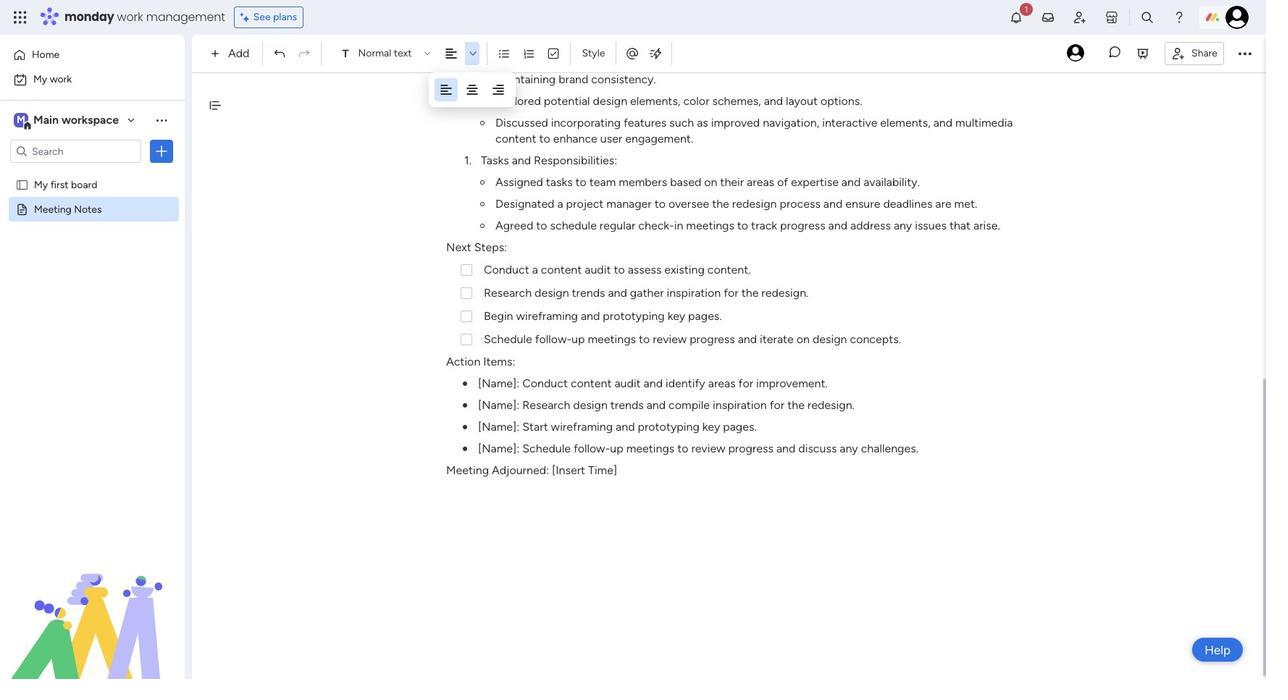 Task type: vqa. For each thing, say whether or not it's contained in the screenshot.
actions
no



Task type: locate. For each thing, give the bounding box(es) containing it.
1 1 image from the top
[[463, 382, 467, 386]]

option
[[0, 171, 185, 174]]

review up identify
[[653, 333, 687, 346]]

my down the home
[[33, 73, 47, 85]]

progress up identify
[[690, 333, 735, 346]]

my work link
[[9, 68, 176, 91]]

compile
[[669, 398, 710, 412]]

1 vertical spatial 1 image
[[463, 404, 467, 408]]

1 image up meeting adjourned: [insert time]
[[463, 447, 467, 451]]

pages. up schedule follow-up meetings to review progress and iterate on design concepts.
[[688, 309, 722, 323]]

2 image down tasks
[[480, 180, 485, 185]]

elements, right interactive
[[880, 116, 931, 130]]

0 vertical spatial 1 image
[[463, 382, 467, 386]]

1 vertical spatial areas
[[708, 377, 736, 390]]

2 2 image from the top
[[480, 121, 485, 125]]

2 horizontal spatial on
[[797, 333, 810, 346]]

challenges.
[[861, 442, 919, 456]]

1 vertical spatial review
[[691, 442, 726, 456]]

audit up [name]: research design trends and compile inspiration for the redesign.
[[615, 377, 641, 390]]

to up [name]: conduct content audit and identify areas for improvement.
[[639, 333, 650, 346]]

workspace selection element
[[14, 112, 121, 130]]

to inside discussed incorporating features such as improved navigation, interactive elements, and multimedia content to enhance user engagement.
[[539, 132, 550, 146]]

3 1 image from the top
[[463, 425, 467, 430]]

redesign.
[[762, 286, 809, 300], [808, 398, 855, 412]]

1 .
[[464, 154, 472, 167]]

progress down process
[[780, 219, 826, 233]]

home option
[[9, 43, 176, 67]]

1 image for [name]: start wireframing and prototyping key pages.
[[463, 425, 467, 430]]

1 horizontal spatial follow-
[[574, 442, 610, 456]]

see plans button
[[234, 7, 304, 28]]

0 horizontal spatial a
[[532, 263, 538, 277]]

focusing
[[730, 57, 775, 70]]

such
[[670, 116, 694, 130]]

gather
[[630, 286, 664, 300]]

4 [name]: from the top
[[478, 442, 520, 456]]

home
[[32, 49, 60, 61]]

my inside list box
[[34, 178, 48, 191]]

while
[[950, 57, 977, 70]]

progress
[[780, 219, 826, 233], [690, 333, 735, 346], [728, 442, 774, 456]]

work inside option
[[50, 73, 72, 85]]

1 horizontal spatial 1 image
[[1020, 1, 1033, 17]]

1 image
[[463, 382, 467, 386], [463, 404, 467, 408], [463, 425, 467, 430]]

follow- up time]
[[574, 442, 610, 456]]

1 vertical spatial pages.
[[723, 420, 757, 434]]

trends up begin wireframing and prototyping key pages.
[[572, 286, 605, 300]]

prototyping down [name]: research design trends and compile inspiration for the redesign.
[[638, 420, 700, 434]]

0 horizontal spatial meeting
[[34, 203, 72, 215]]

pages. up [name]: schedule follow-up meetings to review progress and discuss any challenges.
[[723, 420, 757, 434]]

plans
[[273, 11, 297, 23]]

2 vertical spatial 1 image
[[463, 425, 467, 430]]

redesign. down improvement.
[[808, 398, 855, 412]]

iterate
[[760, 333, 794, 346]]

check-
[[638, 219, 674, 233]]

my first board
[[34, 178, 97, 191]]

0 vertical spatial review
[[653, 333, 687, 346]]

wireframing
[[516, 309, 578, 323], [551, 420, 613, 434]]

0 vertical spatial a
[[557, 197, 563, 211]]

and
[[905, 57, 925, 70], [764, 94, 783, 108], [934, 116, 953, 130], [512, 154, 531, 167], [842, 175, 861, 189], [824, 197, 843, 211], [828, 219, 848, 233], [608, 286, 627, 300], [581, 309, 600, 323], [738, 333, 757, 346], [644, 377, 663, 390], [647, 398, 666, 412], [616, 420, 635, 434], [777, 442, 796, 456]]

0 vertical spatial 2 image
[[480, 99, 485, 104]]

0 horizontal spatial elements,
[[630, 94, 681, 108]]

0 vertical spatial work
[[117, 9, 143, 25]]

a down tasks
[[557, 197, 563, 211]]

3 2 image from the top
[[480, 224, 485, 228]]

research up begin
[[484, 286, 532, 300]]

my inside option
[[33, 73, 47, 85]]

0 vertical spatial meetings
[[686, 219, 735, 233]]

schedule
[[550, 219, 597, 233]]

design left concepts.
[[813, 333, 847, 346]]

meeting down 'first'
[[34, 203, 72, 215]]

meeting for meeting notes
[[34, 203, 72, 215]]

to up tasks and responsibilities:
[[539, 132, 550, 146]]

0 vertical spatial content
[[496, 132, 537, 146]]

1 vertical spatial conduct
[[523, 377, 568, 390]]

schemes,
[[713, 94, 761, 108]]

track
[[751, 219, 777, 233]]

1 horizontal spatial trends
[[611, 398, 644, 412]]

list box
[[0, 169, 185, 417]]

content
[[496, 132, 537, 146], [541, 263, 582, 277], [571, 377, 612, 390]]

0 horizontal spatial review
[[653, 333, 687, 346]]

look
[[881, 57, 903, 70]]

follow- down begin wireframing and prototyping key pages.
[[535, 333, 572, 346]]

2 image left designated at the left top of page
[[480, 202, 485, 206]]

in
[[674, 219, 683, 233]]

generated
[[496, 57, 551, 70]]

the down improvement.
[[788, 398, 805, 412]]

tasks
[[481, 154, 509, 167]]

share
[[1192, 47, 1218, 59]]

[name]: for [name]: research design trends and compile inspiration for the redesign.
[[478, 398, 520, 412]]

audit up begin wireframing and prototyping key pages.
[[585, 263, 611, 277]]

to left assess
[[614, 263, 625, 277]]

normal
[[358, 47, 391, 59]]

0 horizontal spatial on
[[704, 175, 718, 189]]

arise.
[[974, 219, 1000, 233]]

1 horizontal spatial key
[[703, 420, 720, 434]]

1 vertical spatial content
[[541, 263, 582, 277]]

1 horizontal spatial button padding image
[[491, 83, 506, 97]]

1 2 image from the top
[[480, 180, 485, 185]]

lottie animation image
[[0, 533, 185, 680]]

conduct
[[484, 263, 529, 277], [523, 377, 568, 390]]

1 horizontal spatial elements,
[[880, 116, 931, 130]]

key up schedule follow-up meetings to review progress and iterate on design concepts.
[[668, 309, 685, 323]]

main
[[33, 113, 59, 127]]

notes
[[74, 203, 102, 215]]

any
[[894, 219, 912, 233], [840, 442, 858, 456]]

1 horizontal spatial audit
[[615, 377, 641, 390]]

0 vertical spatial my
[[33, 73, 47, 85]]

2 vertical spatial content
[[571, 377, 612, 390]]

1 vertical spatial my
[[34, 178, 48, 191]]

research up start
[[523, 398, 570, 412]]

interactive
[[822, 116, 878, 130]]

content down discussed
[[496, 132, 537, 146]]

2 image left 'explored'
[[480, 99, 485, 104]]

0 horizontal spatial key
[[668, 309, 685, 323]]

board
[[71, 178, 97, 191]]

discuss
[[799, 442, 837, 456]]

ensure
[[846, 197, 881, 211]]

on right the focusing
[[778, 57, 791, 70]]

my
[[33, 73, 47, 85], [34, 178, 48, 191]]

areas right identify
[[708, 377, 736, 390]]

and inside discussed incorporating features such as improved navigation, interactive elements, and multimedia content to enhance user engagement.
[[934, 116, 953, 130]]

prototyping down research design trends and gather inspiration for the redesign.
[[603, 309, 665, 323]]

any down the deadlines
[[894, 219, 912, 233]]

2 image for agreed
[[480, 224, 485, 228]]

conduct down steps:
[[484, 263, 529, 277]]

button padding image right button padding icon
[[491, 83, 506, 97]]

0 horizontal spatial pages.
[[688, 309, 722, 323]]

2 vertical spatial progress
[[728, 442, 774, 456]]

time]
[[588, 464, 617, 477]]

0 vertical spatial trends
[[572, 286, 605, 300]]

areas
[[747, 175, 774, 189], [708, 377, 736, 390]]

meetings down begin wireframing and prototyping key pages.
[[588, 333, 636, 346]]

undo ⌘+z image
[[273, 47, 287, 60]]

meetings down [name]: start wireframing and prototyping key pages.
[[626, 442, 675, 456]]

a down agreed
[[532, 263, 538, 277]]

to left track
[[737, 219, 748, 233]]

work right monday
[[117, 9, 143, 25]]

met.
[[955, 197, 978, 211]]

conduct up start
[[523, 377, 568, 390]]

for up brand
[[584, 57, 598, 70]]

schedule down start
[[523, 442, 571, 456]]

maintaining
[[496, 72, 556, 86]]

my left 'first'
[[34, 178, 48, 191]]

0 vertical spatial up
[[572, 333, 585, 346]]

meetings down oversee
[[686, 219, 735, 233]]

up down [name]: start wireframing and prototyping key pages.
[[610, 442, 624, 456]]

0 vertical spatial meeting
[[34, 203, 72, 215]]

elements, up features
[[630, 94, 681, 108]]

0 vertical spatial research
[[484, 286, 532, 300]]

redesign. up iterate
[[762, 286, 809, 300]]

1 vertical spatial any
[[840, 442, 858, 456]]

any right discuss at the bottom right
[[840, 442, 858, 456]]

for down content.
[[724, 286, 739, 300]]

add button
[[205, 42, 258, 65]]

progress left discuss at the bottom right
[[728, 442, 774, 456]]

inspiration right compile
[[713, 398, 767, 412]]

1 vertical spatial key
[[703, 420, 720, 434]]

to down compile
[[678, 442, 689, 456]]

content down the schedule
[[541, 263, 582, 277]]

see plans
[[253, 11, 297, 23]]

invite members image
[[1073, 10, 1087, 25]]

0 horizontal spatial trends
[[572, 286, 605, 300]]

enhance
[[553, 132, 598, 146]]

wireframing right begin
[[516, 309, 578, 323]]

on left their
[[704, 175, 718, 189]]

1 vertical spatial 2 image
[[480, 121, 485, 125]]

0 vertical spatial areas
[[747, 175, 774, 189]]

a
[[557, 197, 563, 211], [532, 263, 538, 277]]

1 horizontal spatial a
[[557, 197, 563, 211]]

0 vertical spatial schedule
[[484, 333, 532, 346]]

kendall parks image
[[1226, 6, 1249, 29]]

up down begin wireframing and prototyping key pages.
[[572, 333, 585, 346]]

responsibilities:
[[534, 154, 618, 167]]

trends up [name]: start wireframing and prototyping key pages.
[[611, 398, 644, 412]]

explored
[[496, 94, 541, 108]]

1 vertical spatial schedule
[[523, 442, 571, 456]]

wireframing up [insert
[[551, 420, 613, 434]]

0 horizontal spatial audit
[[585, 263, 611, 277]]

my work
[[33, 73, 72, 85]]

notifications image
[[1009, 10, 1024, 25]]

inspiration down existing on the top of the page
[[667, 286, 721, 300]]

to up check-
[[655, 197, 666, 211]]

0 horizontal spatial up
[[572, 333, 585, 346]]

1 [name]: from the top
[[478, 377, 520, 390]]

project
[[566, 197, 604, 211]]

1 vertical spatial research
[[523, 398, 570, 412]]

team
[[590, 175, 616, 189]]

their
[[720, 175, 744, 189]]

2 image up next steps:
[[480, 224, 485, 228]]

1 vertical spatial trends
[[611, 398, 644, 412]]

1 horizontal spatial meeting
[[446, 464, 489, 477]]

1 vertical spatial 2 image
[[480, 202, 485, 206]]

0 vertical spatial progress
[[780, 219, 826, 233]]

content for a
[[541, 263, 582, 277]]

on right iterate
[[797, 333, 810, 346]]

0 horizontal spatial button padding image
[[439, 83, 454, 97]]

2 image
[[480, 180, 485, 185], [480, 202, 485, 206]]

2 1 image from the top
[[463, 404, 467, 408]]

0 vertical spatial audit
[[585, 263, 611, 277]]

1 vertical spatial work
[[50, 73, 72, 85]]

0 vertical spatial elements,
[[630, 94, 681, 108]]

explored potential design elements, color schemes, and layout options.
[[496, 94, 862, 108]]

0 horizontal spatial any
[[840, 442, 858, 456]]

1 vertical spatial meeting
[[446, 464, 489, 477]]

update feed image
[[1041, 10, 1056, 25]]

[name]:
[[478, 377, 520, 390], [478, 398, 520, 412], [478, 420, 520, 434], [478, 442, 520, 456]]

0 vertical spatial on
[[778, 57, 791, 70]]

3 [name]: from the top
[[478, 420, 520, 434]]

0 horizontal spatial 1 image
[[463, 447, 467, 451]]

0 horizontal spatial work
[[50, 73, 72, 85]]

schedule up items:
[[484, 333, 532, 346]]

0 horizontal spatial follow-
[[535, 333, 572, 346]]

1 vertical spatial audit
[[615, 377, 641, 390]]

for inside generated ideas for the new website design, focusing on modernizing the look and feel while maintaining brand consistency.
[[584, 57, 598, 70]]

style button
[[576, 41, 612, 66]]

design
[[593, 94, 628, 108], [535, 286, 569, 300], [813, 333, 847, 346], [573, 398, 608, 412]]

key up [name]: schedule follow-up meetings to review progress and discuss any challenges.
[[703, 420, 720, 434]]

1 horizontal spatial on
[[778, 57, 791, 70]]

feel
[[927, 57, 947, 70]]

meeting left adjourned:
[[446, 464, 489, 477]]

concepts.
[[850, 333, 901, 346]]

work down the home
[[50, 73, 72, 85]]

areas left of
[[747, 175, 774, 189]]

multimedia
[[956, 116, 1013, 130]]

agreed to schedule regular check-in meetings to track progress and address any issues that arise.
[[496, 219, 1000, 233]]

features
[[624, 116, 667, 130]]

1 vertical spatial a
[[532, 263, 538, 277]]

audit for and
[[615, 377, 641, 390]]

user
[[600, 132, 623, 146]]

1 vertical spatial inspiration
[[713, 398, 767, 412]]

design up [name]: start wireframing and prototyping key pages.
[[573, 398, 608, 412]]

prototyping
[[603, 309, 665, 323], [638, 420, 700, 434]]

1 2 image from the top
[[480, 99, 485, 104]]

designated
[[496, 197, 555, 211]]

new
[[621, 57, 643, 70]]

0 vertical spatial 2 image
[[480, 180, 485, 185]]

design up begin wireframing and prototyping key pages.
[[535, 286, 569, 300]]

1 horizontal spatial areas
[[747, 175, 774, 189]]

button padding image right menu icon
[[439, 83, 454, 97]]

up
[[572, 333, 585, 346], [610, 442, 624, 456]]

elements,
[[630, 94, 681, 108], [880, 116, 931, 130]]

0 vertical spatial any
[[894, 219, 912, 233]]

1 image for [name]: conduct content audit and identify areas for improvement.
[[463, 382, 467, 386]]

1 vertical spatial elements,
[[880, 116, 931, 130]]

1 horizontal spatial up
[[610, 442, 624, 456]]

add
[[228, 46, 250, 60]]

elements, inside discussed incorporating features such as improved navigation, interactive elements, and multimedia content to enhance user engagement.
[[880, 116, 931, 130]]

2 image
[[480, 99, 485, 104], [480, 121, 485, 125], [480, 224, 485, 228]]

1 image for [name]: research design trends and compile inspiration for the redesign.
[[463, 404, 467, 408]]

2 image up tasks
[[480, 121, 485, 125]]

search everything image
[[1140, 10, 1155, 25]]

0 vertical spatial pages.
[[688, 309, 722, 323]]

the down content.
[[742, 286, 759, 300]]

a for content
[[532, 263, 538, 277]]

1 horizontal spatial work
[[117, 9, 143, 25]]

1 vertical spatial wireframing
[[551, 420, 613, 434]]

1 horizontal spatial review
[[691, 442, 726, 456]]

engagement.
[[625, 132, 693, 146]]

action
[[446, 355, 481, 369]]

research
[[484, 286, 532, 300], [523, 398, 570, 412]]

content up [name]: start wireframing and prototyping key pages.
[[571, 377, 612, 390]]

review down compile
[[691, 442, 726, 456]]

[name]: for [name]: conduct content audit and identify areas for improvement.
[[478, 377, 520, 390]]

button padding image
[[439, 83, 454, 97], [491, 83, 506, 97]]

2 [name]: from the top
[[478, 398, 520, 412]]

public board image
[[15, 177, 29, 191]]

1 image left update feed image
[[1020, 1, 1033, 17]]

.
[[469, 154, 472, 167]]

1 image
[[1020, 1, 1033, 17], [463, 447, 467, 451]]

2 2 image from the top
[[480, 202, 485, 206]]

2 vertical spatial 2 image
[[480, 224, 485, 228]]

brand
[[559, 72, 589, 86]]

the up consistency.
[[601, 57, 619, 70]]

meeting inside list box
[[34, 203, 72, 215]]

availability.
[[864, 175, 920, 189]]

2 image for designated
[[480, 202, 485, 206]]

main workspace
[[33, 113, 119, 127]]



Task type: describe. For each thing, give the bounding box(es) containing it.
0 vertical spatial conduct
[[484, 263, 529, 277]]

as
[[697, 116, 708, 130]]

steps:
[[474, 241, 507, 254]]

website
[[646, 57, 687, 70]]

monday work management
[[64, 9, 225, 25]]

1 vertical spatial up
[[610, 442, 624, 456]]

tasks
[[546, 175, 573, 189]]

[name]: conduct content audit and identify areas for improvement.
[[478, 377, 828, 390]]

oversee
[[669, 197, 709, 211]]

and inside generated ideas for the new website design, focusing on modernizing the look and feel while maintaining brand consistency.
[[905, 57, 925, 70]]

incorporating
[[551, 116, 621, 130]]

2 image for discussed
[[480, 121, 485, 125]]

start
[[523, 420, 548, 434]]

board activity image
[[1067, 44, 1085, 61]]

research design trends and gather inspiration for the redesign.
[[484, 286, 809, 300]]

on inside generated ideas for the new website design, focusing on modernizing the look and feel while maintaining brand consistency.
[[778, 57, 791, 70]]

assigned
[[496, 175, 543, 189]]

to right agreed
[[536, 219, 547, 233]]

redesign
[[732, 197, 777, 211]]

select product image
[[13, 10, 28, 25]]

to left team
[[576, 175, 587, 189]]

expertise
[[791, 175, 839, 189]]

my for my first board
[[34, 178, 48, 191]]

work for monday
[[117, 9, 143, 25]]

my for my work
[[33, 73, 47, 85]]

1 vertical spatial prototyping
[[638, 420, 700, 434]]

1 vertical spatial 1 image
[[463, 447, 467, 451]]

potential
[[544, 94, 590, 108]]

address
[[851, 219, 891, 233]]

numbered list image
[[523, 47, 536, 60]]

existing
[[665, 263, 705, 277]]

generated ideas for the new website design, focusing on modernizing the look and feel while maintaining brand consistency.
[[496, 57, 980, 86]]

button padding image
[[465, 83, 480, 97]]

0 vertical spatial redesign.
[[762, 286, 809, 300]]

home link
[[9, 43, 176, 67]]

monday
[[64, 9, 114, 25]]

normal text
[[358, 47, 412, 59]]

for left improvement.
[[739, 377, 754, 390]]

assess
[[628, 263, 662, 277]]

agreed
[[496, 219, 533, 233]]

adjourned:
[[492, 464, 549, 477]]

meeting notes
[[34, 203, 102, 215]]

help
[[1205, 643, 1231, 657]]

0 vertical spatial prototyping
[[603, 309, 665, 323]]

monday marketplace image
[[1105, 10, 1119, 25]]

[name]: schedule follow-up meetings to review progress and discuss any challenges.
[[478, 442, 919, 456]]

public board image
[[15, 202, 29, 216]]

my work option
[[9, 68, 176, 91]]

ideas
[[554, 57, 581, 70]]

lottie animation element
[[0, 533, 185, 680]]

bulleted list image
[[498, 47, 511, 60]]

discussed incorporating features such as improved navigation, interactive elements, and multimedia content to enhance user engagement.
[[496, 116, 1016, 146]]

[name]: research design trends and compile inspiration for the redesign.
[[478, 398, 855, 412]]

text
[[394, 47, 412, 59]]

1
[[464, 154, 469, 167]]

dynamic values image
[[649, 46, 663, 61]]

designated a project manager to oversee the redesign process and ensure deadlines are met.
[[496, 197, 978, 211]]

navigation,
[[763, 116, 820, 130]]

meeting adjourned: [insert time]
[[446, 464, 617, 477]]

0 vertical spatial wireframing
[[516, 309, 578, 323]]

style
[[582, 47, 605, 59]]

0 vertical spatial 1 image
[[1020, 1, 1033, 17]]

the down their
[[712, 197, 729, 211]]

are
[[936, 197, 952, 211]]

1 horizontal spatial pages.
[[723, 420, 757, 434]]

[name]: for [name]: schedule follow-up meetings to review progress and discuss any challenges.
[[478, 442, 520, 456]]

the left look
[[861, 57, 878, 70]]

next
[[446, 241, 471, 254]]

[name]: for [name]: start wireframing and prototyping key pages.
[[478, 420, 520, 434]]

workspace image
[[14, 112, 28, 128]]

help image
[[1172, 10, 1187, 25]]

0 vertical spatial key
[[668, 309, 685, 323]]

conduct a content audit to assess existing content.
[[484, 263, 751, 277]]

tasks and responsibilities:
[[481, 154, 618, 167]]

checklist image
[[547, 47, 560, 60]]

options image
[[154, 144, 169, 159]]

1 vertical spatial meetings
[[588, 333, 636, 346]]

audit for to
[[585, 263, 611, 277]]

2 button padding image from the left
[[491, 83, 506, 97]]

workspace options image
[[154, 113, 169, 127]]

improved
[[711, 116, 760, 130]]

meeting for meeting adjourned: [insert time]
[[446, 464, 489, 477]]

items:
[[483, 355, 515, 369]]

0 vertical spatial inspiration
[[667, 286, 721, 300]]

list box containing my first board
[[0, 169, 185, 417]]

work for my
[[50, 73, 72, 85]]

design down consistency.
[[593, 94, 628, 108]]

m
[[17, 114, 25, 126]]

manager
[[607, 197, 652, 211]]

for down improvement.
[[770, 398, 785, 412]]

workspace
[[62, 113, 119, 127]]

next steps:
[[446, 241, 507, 254]]

1 vertical spatial follow-
[[574, 442, 610, 456]]

content inside discussed incorporating features such as improved navigation, interactive elements, and multimedia content to enhance user engagement.
[[496, 132, 537, 146]]

deadlines
[[883, 197, 933, 211]]

regular
[[600, 219, 636, 233]]

2 vertical spatial on
[[797, 333, 810, 346]]

schedule follow-up meetings to review progress and iterate on design concepts.
[[484, 333, 901, 346]]

1 vertical spatial on
[[704, 175, 718, 189]]

a for project
[[557, 197, 563, 211]]

mention image
[[626, 46, 640, 60]]

identify
[[666, 377, 705, 390]]

see
[[253, 11, 271, 23]]

modernizing
[[794, 57, 858, 70]]

action items:
[[446, 355, 515, 369]]

1 button padding image from the left
[[439, 83, 454, 97]]

options.
[[821, 94, 862, 108]]

1 vertical spatial progress
[[690, 333, 735, 346]]

1 horizontal spatial any
[[894, 219, 912, 233]]

[insert
[[552, 464, 585, 477]]

[name]: start wireframing and prototyping key pages.
[[478, 420, 757, 434]]

discussed
[[496, 116, 548, 130]]

menu image
[[423, 96, 434, 107]]

Search in workspace field
[[30, 143, 121, 160]]

based
[[670, 175, 701, 189]]

consistency.
[[591, 72, 656, 86]]

menu image
[[423, 117, 434, 129]]

v2 ellipsis image
[[1239, 44, 1252, 63]]

begin
[[484, 309, 513, 323]]

color
[[683, 94, 710, 108]]

members
[[619, 175, 667, 189]]

issues
[[915, 219, 947, 233]]

of
[[777, 175, 788, 189]]

2 image for assigned
[[480, 180, 485, 185]]

process
[[780, 197, 821, 211]]

improvement.
[[756, 377, 828, 390]]

content for conduct
[[571, 377, 612, 390]]

0 vertical spatial follow-
[[535, 333, 572, 346]]

1 vertical spatial redesign.
[[808, 398, 855, 412]]

2 vertical spatial meetings
[[626, 442, 675, 456]]

help button
[[1193, 638, 1243, 662]]

2 image for explored
[[480, 99, 485, 104]]

0 horizontal spatial areas
[[708, 377, 736, 390]]



